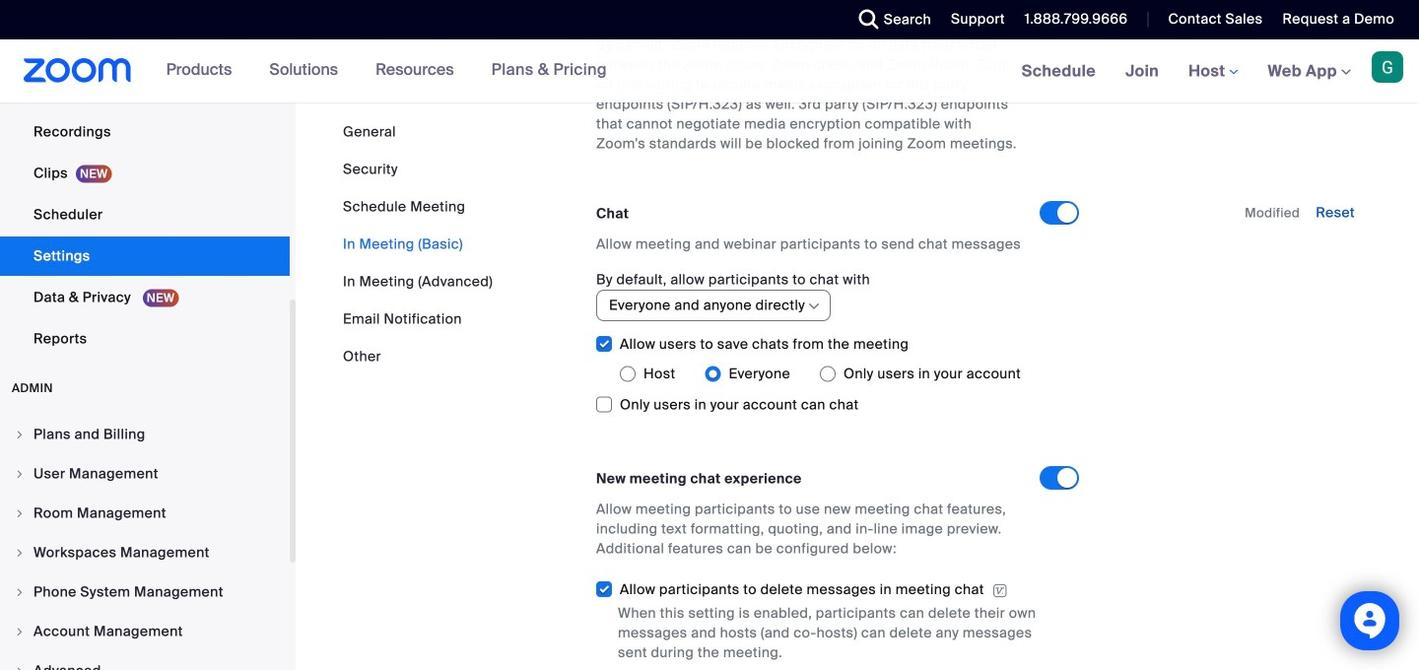 Task type: describe. For each thing, give the bounding box(es) containing it.
show options image
[[806, 299, 822, 314]]

right image for 4th menu item from the top of the admin menu menu
[[14, 547, 26, 559]]

7 menu item from the top
[[0, 653, 290, 670]]

4 menu item from the top
[[0, 534, 290, 572]]

right image for fifth menu item from the top of the admin menu menu
[[14, 587, 26, 598]]

right image for 2nd menu item from the bottom of the admin menu menu
[[14, 626, 26, 638]]

side navigation navigation
[[0, 0, 296, 670]]

1 menu item from the top
[[0, 416, 290, 453]]

6 menu item from the top
[[0, 613, 290, 651]]

personal menu menu
[[0, 0, 290, 361]]



Task type: vqa. For each thing, say whether or not it's contained in the screenshot.
tab list
no



Task type: locate. For each thing, give the bounding box(es) containing it.
4 right image from the top
[[14, 626, 26, 638]]

menu item
[[0, 416, 290, 453], [0, 455, 290, 493], [0, 495, 290, 532], [0, 534, 290, 572], [0, 574, 290, 611], [0, 613, 290, 651], [0, 653, 290, 670]]

menu bar
[[343, 122, 493, 367]]

0 vertical spatial right image
[[14, 429, 26, 441]]

2 right image from the top
[[14, 547, 26, 559]]

meetings navigation
[[1007, 39, 1420, 104]]

zoom logo image
[[24, 58, 132, 83]]

right image for first menu item
[[14, 429, 26, 441]]

2 right image from the top
[[14, 508, 26, 519]]

right image
[[14, 468, 26, 480], [14, 508, 26, 519], [14, 587, 26, 598], [14, 626, 26, 638], [14, 665, 26, 670]]

product information navigation
[[151, 39, 622, 103]]

2 menu item from the top
[[0, 455, 290, 493]]

admin menu menu
[[0, 416, 290, 670]]

5 menu item from the top
[[0, 574, 290, 611]]

1 vertical spatial right image
[[14, 547, 26, 559]]

right image for seventh menu item
[[14, 665, 26, 670]]

profile picture image
[[1372, 51, 1404, 83]]

right image
[[14, 429, 26, 441], [14, 547, 26, 559]]

5 right image from the top
[[14, 665, 26, 670]]

3 menu item from the top
[[0, 495, 290, 532]]

1 right image from the top
[[14, 429, 26, 441]]

banner
[[0, 39, 1420, 104]]

allow users to save chats from the meeting option group
[[620, 358, 1040, 390]]

application
[[984, 579, 1008, 600]]

1 right image from the top
[[14, 468, 26, 480]]

right image for 2nd menu item from the top of the admin menu menu
[[14, 468, 26, 480]]

right image for third menu item from the top
[[14, 508, 26, 519]]

3 right image from the top
[[14, 587, 26, 598]]



